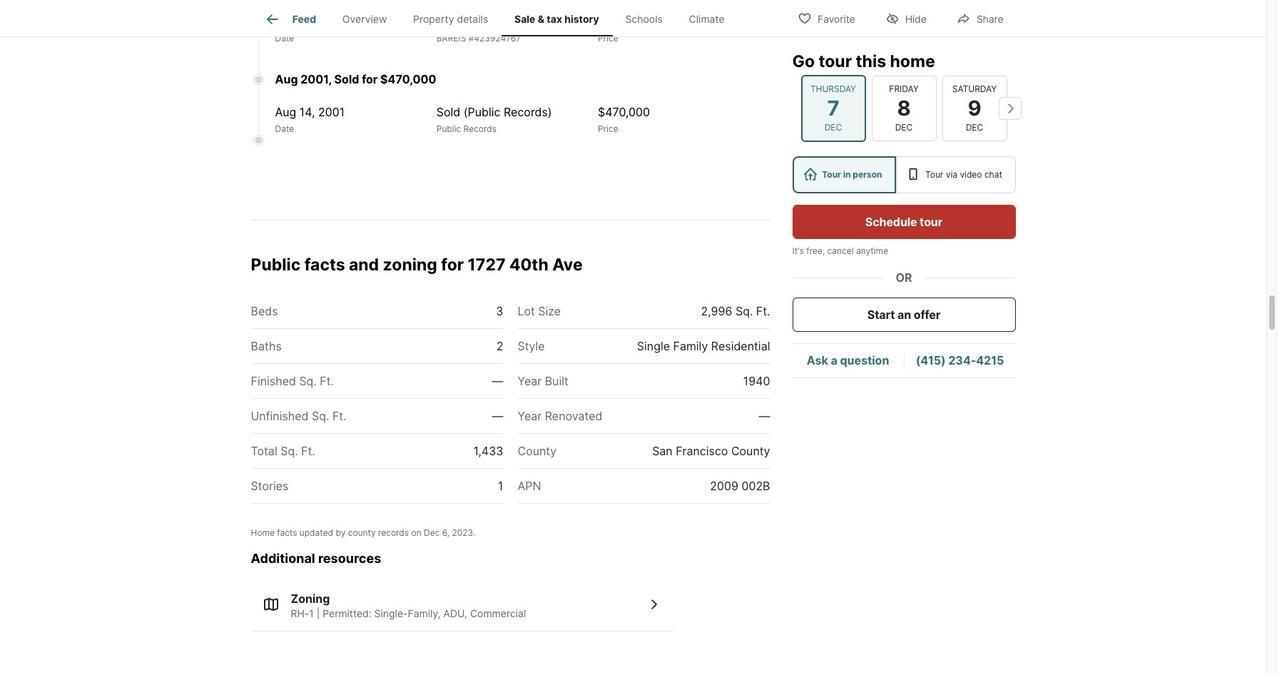 Task type: vqa. For each thing, say whether or not it's contained in the screenshot.


Task type: describe. For each thing, give the bounding box(es) containing it.
home facts updated by county records on dec 6, 2023 .
[[251, 528, 476, 538]]

(415) 234-4215
[[916, 354, 1005, 368]]

question
[[840, 354, 890, 368]]

apn
[[518, 479, 541, 493]]

8
[[898, 95, 911, 120]]

listed
[[437, 15, 470, 29]]

zoning
[[383, 255, 437, 275]]

unfinished sq. ft.
[[251, 409, 347, 423]]

saturday
[[953, 83, 997, 94]]

list box containing tour in person
[[793, 156, 1016, 193]]

sq. for unfinished
[[312, 409, 329, 423]]

4215
[[977, 354, 1005, 368]]

.
[[473, 528, 476, 538]]

rh-
[[291, 607, 309, 619]]

sq. for total
[[281, 444, 298, 458]]

total
[[251, 444, 277, 458]]

2001
[[318, 105, 345, 119]]

0 vertical spatial 1
[[498, 479, 504, 493]]

ave
[[553, 255, 583, 275]]

2001,
[[301, 72, 332, 87]]

year for year built
[[518, 374, 542, 388]]

listed (active) bareis #423924767
[[437, 15, 521, 44]]

hide
[[906, 12, 927, 25]]

2,996
[[701, 304, 733, 318]]

saturday 9 dec
[[953, 83, 997, 133]]

property details tab
[[400, 2, 502, 36]]

built
[[545, 374, 569, 388]]

home
[[251, 528, 275, 538]]

1 vertical spatial public
[[251, 255, 301, 275]]

go
[[793, 51, 815, 71]]

1 horizontal spatial 2023
[[452, 528, 473, 538]]

renovated
[[545, 409, 603, 423]]

in
[[844, 169, 851, 180]]

video
[[960, 169, 983, 180]]

nov
[[275, 15, 297, 29]]

ft. for unfinished sq. ft.
[[333, 409, 347, 423]]

climate
[[689, 13, 725, 25]]

sale
[[515, 13, 536, 25]]

climate tab
[[676, 2, 738, 36]]

history
[[565, 13, 599, 25]]

share
[[977, 12, 1004, 25]]

|
[[317, 607, 320, 619]]

— for unfinished sq. ft.
[[492, 409, 504, 423]]

favorite button
[[786, 3, 868, 32]]

property details
[[413, 13, 488, 25]]

an
[[898, 308, 912, 322]]

ask a question link
[[807, 354, 890, 368]]

(public
[[464, 105, 501, 119]]

lot
[[518, 304, 535, 318]]

san
[[652, 444, 673, 458]]

14,
[[300, 105, 315, 119]]

thursday 7 dec
[[811, 83, 857, 133]]

date for aug 14, 2001
[[275, 124, 294, 134]]

tour via video chat option
[[897, 156, 1016, 193]]

it's
[[793, 246, 804, 256]]

&
[[538, 13, 545, 25]]

share button
[[945, 3, 1016, 32]]

public facts and zoning for 1727 40th ave
[[251, 255, 583, 275]]

9
[[968, 95, 982, 120]]

records
[[378, 528, 409, 538]]

dec left 6,
[[424, 528, 440, 538]]

offer
[[914, 308, 941, 322]]

price for $1,675,000
[[598, 33, 619, 44]]

family,
[[408, 607, 441, 619]]

beds
[[251, 304, 278, 318]]

a
[[831, 354, 838, 368]]

anytime
[[857, 246, 889, 256]]

county
[[348, 528, 376, 538]]

sold (public records) public records
[[437, 105, 552, 134]]

adu,
[[444, 607, 467, 619]]

sold inside sold (public records) public records
[[437, 105, 461, 119]]

2009
[[710, 479, 739, 493]]

ft. for total sq. ft.
[[301, 444, 315, 458]]

start an offer button
[[793, 298, 1016, 332]]

1 county from the left
[[518, 444, 557, 458]]

tour for go
[[819, 51, 852, 71]]

free,
[[807, 246, 825, 256]]

schools tab
[[613, 2, 676, 36]]

size
[[538, 304, 561, 318]]

— for finished sq. ft.
[[492, 374, 504, 388]]

details
[[457, 13, 488, 25]]

facts for public
[[305, 255, 345, 275]]

records
[[464, 124, 497, 134]]

nov 30, 2023 date
[[275, 15, 349, 44]]

start an offer
[[868, 308, 941, 322]]

san francisco county
[[652, 444, 771, 458]]

tax
[[547, 13, 562, 25]]

2009 002b
[[710, 479, 771, 493]]

tour in person
[[822, 169, 883, 180]]

overview tab
[[329, 2, 400, 36]]

it's free, cancel anytime
[[793, 246, 889, 256]]

and
[[349, 255, 379, 275]]

(415)
[[916, 354, 946, 368]]

sale & tax history
[[515, 13, 599, 25]]

person
[[853, 169, 883, 180]]

tour in person option
[[793, 156, 897, 193]]

on
[[411, 528, 422, 538]]

40th
[[510, 255, 549, 275]]



Task type: locate. For each thing, give the bounding box(es) containing it.
public inside sold (public records) public records
[[437, 124, 461, 134]]

#423924767
[[469, 33, 521, 44]]

sold
[[334, 72, 359, 87], [437, 105, 461, 119]]

start
[[868, 308, 895, 322]]

0 horizontal spatial $470,000
[[380, 72, 437, 87]]

0 vertical spatial date
[[275, 33, 294, 44]]

tour via video chat
[[926, 169, 1003, 180]]

price inside $470,000 price
[[598, 124, 619, 134]]

1 price from the top
[[598, 33, 619, 44]]

2,996 sq. ft.
[[701, 304, 771, 318]]

style
[[518, 339, 545, 353]]

county
[[518, 444, 557, 458], [732, 444, 771, 458]]

0 horizontal spatial tour
[[819, 51, 852, 71]]

$470,000 price
[[598, 105, 650, 134]]

lot size
[[518, 304, 561, 318]]

2 year from the top
[[518, 409, 542, 423]]

0 vertical spatial public
[[437, 124, 461, 134]]

(active)
[[473, 15, 515, 29]]

additional
[[251, 551, 315, 566]]

schedule tour
[[866, 215, 943, 229]]

1 horizontal spatial tour
[[926, 169, 944, 180]]

aug for aug 14, 2001 date
[[275, 105, 296, 119]]

0 horizontal spatial 2023
[[320, 15, 349, 29]]

dec inside saturday 9 dec
[[966, 122, 984, 133]]

1 vertical spatial aug
[[275, 105, 296, 119]]

tour up thursday
[[819, 51, 852, 71]]

ft. for 2,996 sq. ft.
[[757, 304, 771, 318]]

tour inside tour in person option
[[822, 169, 842, 180]]

0 vertical spatial for
[[362, 72, 378, 87]]

1 vertical spatial year
[[518, 409, 542, 423]]

1 inside zoning rh-1 | permitted: single-family, adu, commercial
[[309, 607, 314, 619]]

permitted:
[[323, 607, 372, 619]]

1 horizontal spatial tour
[[920, 215, 943, 229]]

tour left the in
[[822, 169, 842, 180]]

0 vertical spatial 2023
[[320, 15, 349, 29]]

aug left 2001,
[[275, 72, 298, 87]]

0 horizontal spatial county
[[518, 444, 557, 458]]

sale & tax history tab
[[502, 2, 613, 36]]

tour for tour via video chat
[[926, 169, 944, 180]]

date inside nov 30, 2023 date
[[275, 33, 294, 44]]

sq. for 2,996
[[736, 304, 753, 318]]

234-
[[949, 354, 977, 368]]

1 vertical spatial price
[[598, 124, 619, 134]]

zoning rh-1 | permitted: single-family, adu, commercial
[[291, 591, 526, 619]]

facts right home
[[277, 528, 297, 538]]

tour for schedule
[[920, 215, 943, 229]]

1940
[[744, 374, 771, 388]]

1727
[[468, 255, 506, 275]]

aug inside aug 14, 2001 date
[[275, 105, 296, 119]]

None button
[[801, 75, 866, 142], [872, 75, 937, 141], [943, 75, 1008, 141], [801, 75, 866, 142], [872, 75, 937, 141], [943, 75, 1008, 141]]

1 aug from the top
[[275, 72, 298, 87]]

ft. up unfinished sq. ft.
[[320, 374, 334, 388]]

1 vertical spatial facts
[[277, 528, 297, 538]]

ask a question
[[807, 354, 890, 368]]

year left built
[[518, 374, 542, 388]]

1 horizontal spatial $470,000
[[598, 105, 650, 119]]

updated
[[300, 528, 333, 538]]

0 horizontal spatial tour
[[822, 169, 842, 180]]

1
[[498, 479, 504, 493], [309, 607, 314, 619]]

sq. right unfinished
[[312, 409, 329, 423]]

1 vertical spatial date
[[275, 124, 294, 134]]

1 horizontal spatial sold
[[437, 105, 461, 119]]

1 vertical spatial sold
[[437, 105, 461, 119]]

2
[[497, 339, 504, 353]]

0 horizontal spatial 1
[[309, 607, 314, 619]]

1 horizontal spatial 1
[[498, 479, 504, 493]]

unfinished
[[251, 409, 309, 423]]

1 left |
[[309, 607, 314, 619]]

commercial
[[470, 607, 526, 619]]

tour for tour in person
[[822, 169, 842, 180]]

1 vertical spatial for
[[441, 255, 464, 275]]

sold right 2001,
[[334, 72, 359, 87]]

0 vertical spatial facts
[[305, 255, 345, 275]]

2 county from the left
[[732, 444, 771, 458]]

tab list containing feed
[[251, 0, 750, 36]]

7
[[828, 95, 840, 120]]

ft. for finished sq. ft.
[[320, 374, 334, 388]]

sq. right 2,996
[[736, 304, 753, 318]]

— down the 1940
[[759, 409, 771, 423]]

1 year from the top
[[518, 374, 542, 388]]

— down 2
[[492, 374, 504, 388]]

date
[[275, 33, 294, 44], [275, 124, 294, 134]]

price for $470,000
[[598, 124, 619, 134]]

1 date from the top
[[275, 33, 294, 44]]

year built
[[518, 374, 569, 388]]

county up the 002b
[[732, 444, 771, 458]]

this
[[856, 51, 887, 71]]

feed link
[[264, 11, 316, 28]]

year for year renovated
[[518, 409, 542, 423]]

favorite
[[818, 12, 856, 25]]

dec down 7
[[825, 122, 842, 133]]

ft. down finished sq. ft.
[[333, 409, 347, 423]]

additional resources
[[251, 551, 381, 566]]

dec for 9
[[966, 122, 984, 133]]

records)
[[504, 105, 552, 119]]

— for year renovated
[[759, 409, 771, 423]]

residential
[[712, 339, 771, 353]]

dec
[[825, 122, 842, 133], [896, 122, 913, 133], [966, 122, 984, 133], [424, 528, 440, 538]]

0 vertical spatial $470,000
[[380, 72, 437, 87]]

2023 right 6,
[[452, 528, 473, 538]]

dec for 8
[[896, 122, 913, 133]]

public
[[437, 124, 461, 134], [251, 255, 301, 275]]

finished
[[251, 374, 296, 388]]

feed
[[293, 13, 316, 25]]

francisco
[[676, 444, 728, 458]]

ft. down unfinished sq. ft.
[[301, 444, 315, 458]]

1 left the apn
[[498, 479, 504, 493]]

2 aug from the top
[[275, 105, 296, 119]]

0 vertical spatial year
[[518, 374, 542, 388]]

0 horizontal spatial for
[[362, 72, 378, 87]]

2023
[[320, 15, 349, 29], [452, 528, 473, 538]]

30,
[[300, 15, 317, 29]]

next image
[[999, 97, 1022, 120]]

friday 8 dec
[[890, 83, 919, 133]]

sq. right finished
[[299, 374, 317, 388]]

date inside aug 14, 2001 date
[[275, 124, 294, 134]]

— up 1,433
[[492, 409, 504, 423]]

schools
[[626, 13, 663, 25]]

year down year built
[[518, 409, 542, 423]]

single
[[637, 339, 670, 353]]

0 horizontal spatial facts
[[277, 528, 297, 538]]

property
[[413, 13, 454, 25]]

baths
[[251, 339, 282, 353]]

1,433
[[474, 444, 504, 458]]

1 horizontal spatial county
[[732, 444, 771, 458]]

family
[[673, 339, 708, 353]]

hide button
[[873, 3, 939, 32]]

1 horizontal spatial public
[[437, 124, 461, 134]]

2023 inside nov 30, 2023 date
[[320, 15, 349, 29]]

1 tour from the left
[[822, 169, 842, 180]]

0 vertical spatial aug
[[275, 72, 298, 87]]

2 tour from the left
[[926, 169, 944, 180]]

tour right the schedule
[[920, 215, 943, 229]]

chat
[[985, 169, 1003, 180]]

dec down 9
[[966, 122, 984, 133]]

date for nov 30, 2023
[[275, 33, 294, 44]]

dec down 8
[[896, 122, 913, 133]]

tab list
[[251, 0, 750, 36]]

aug for aug 2001, sold for $470,000
[[275, 72, 298, 87]]

1 vertical spatial $470,000
[[598, 105, 650, 119]]

ft. up residential
[[757, 304, 771, 318]]

tour inside tour via video chat option
[[926, 169, 944, 180]]

total sq. ft.
[[251, 444, 315, 458]]

for left 1727
[[441, 255, 464, 275]]

public left records
[[437, 124, 461, 134]]

year renovated
[[518, 409, 603, 423]]

sold left the (public
[[437, 105, 461, 119]]

tour left via
[[926, 169, 944, 180]]

0 vertical spatial sold
[[334, 72, 359, 87]]

tour inside button
[[920, 215, 943, 229]]

or
[[896, 271, 913, 285]]

1 horizontal spatial for
[[441, 255, 464, 275]]

by
[[336, 528, 346, 538]]

0 horizontal spatial sold
[[334, 72, 359, 87]]

public up beds
[[251, 255, 301, 275]]

1 vertical spatial tour
[[920, 215, 943, 229]]

0 vertical spatial price
[[598, 33, 619, 44]]

0 horizontal spatial public
[[251, 255, 301, 275]]

$470,000
[[380, 72, 437, 87], [598, 105, 650, 119]]

list box
[[793, 156, 1016, 193]]

ask
[[807, 354, 828, 368]]

sq. right total at the left
[[281, 444, 298, 458]]

stories
[[251, 479, 289, 493]]

home
[[890, 51, 936, 71]]

facts for home
[[277, 528, 297, 538]]

county up the apn
[[518, 444, 557, 458]]

—
[[492, 374, 504, 388], [492, 409, 504, 423], [759, 409, 771, 423]]

single family residential
[[637, 339, 771, 353]]

sq. for finished
[[299, 374, 317, 388]]

0 vertical spatial tour
[[819, 51, 852, 71]]

dec inside friday 8 dec
[[896, 122, 913, 133]]

2 price from the top
[[598, 124, 619, 134]]

for right 2001,
[[362, 72, 378, 87]]

price inside $1,675,000 price
[[598, 33, 619, 44]]

tour
[[822, 169, 842, 180], [926, 169, 944, 180]]

dec inside thursday 7 dec
[[825, 122, 842, 133]]

dec for 7
[[825, 122, 842, 133]]

1 vertical spatial 1
[[309, 607, 314, 619]]

1 vertical spatial 2023
[[452, 528, 473, 538]]

2023 right 30,
[[320, 15, 349, 29]]

aug left 14,
[[275, 105, 296, 119]]

resources
[[318, 551, 381, 566]]

1 horizontal spatial facts
[[305, 255, 345, 275]]

overview
[[343, 13, 387, 25]]

aug 14, 2001 date
[[275, 105, 345, 134]]

3
[[496, 304, 504, 318]]

schedule tour button
[[793, 205, 1016, 239]]

facts left and on the left of page
[[305, 255, 345, 275]]

2 date from the top
[[275, 124, 294, 134]]



